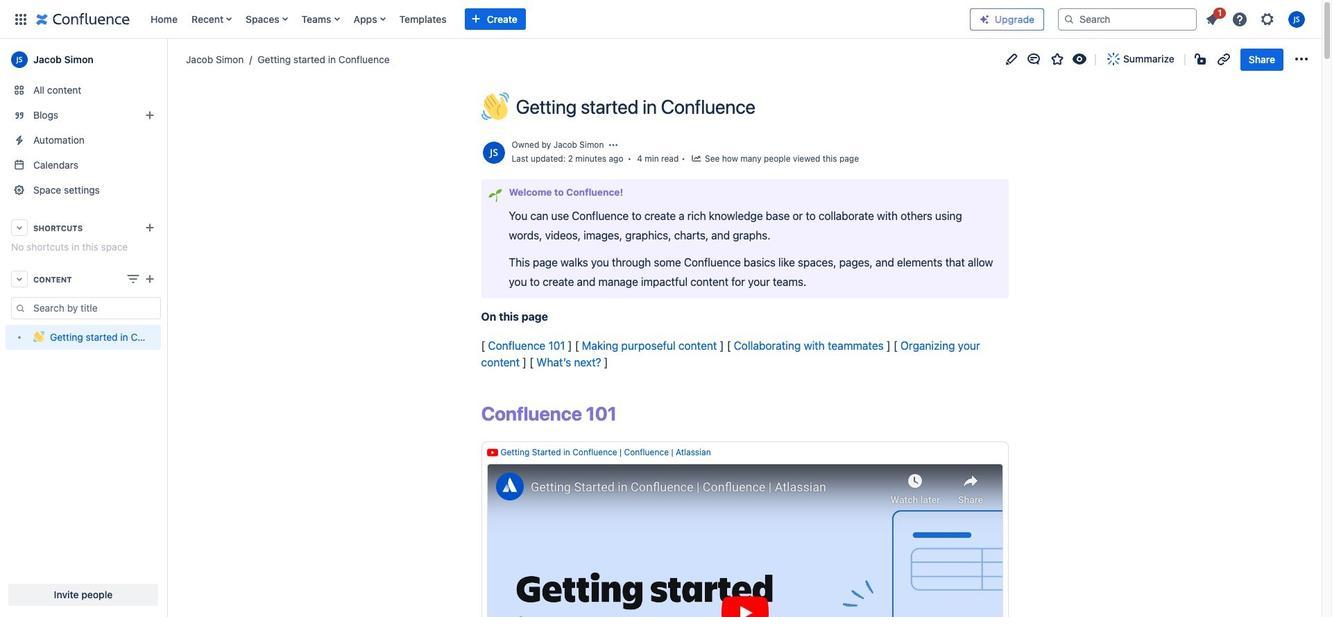 Task type: vqa. For each thing, say whether or not it's contained in the screenshot.
the left is
no



Task type: locate. For each thing, give the bounding box(es) containing it.
1 horizontal spatial list
[[1200, 5, 1314, 32]]

list for appswitcher icon
[[144, 0, 959, 39]]

0 horizontal spatial list
[[144, 0, 959, 39]]

:wave: image
[[481, 92, 509, 120], [481, 92, 509, 120]]

banner
[[0, 0, 1322, 42]]

your profile and preferences image
[[1289, 11, 1306, 27]]

premium image
[[979, 14, 991, 25]]

help icon image
[[1232, 11, 1249, 27]]

region
[[6, 297, 161, 350]]

global element
[[8, 0, 959, 39]]

list item
[[1200, 5, 1227, 30]]

list item inside list
[[1200, 5, 1227, 30]]

copy link image
[[1216, 51, 1233, 68]]

copy image
[[622, 187, 633, 198]]

list for premium icon
[[1200, 5, 1314, 32]]

list
[[144, 0, 959, 39], [1200, 5, 1314, 32]]

create a blog image
[[142, 107, 158, 124]]

appswitcher icon image
[[12, 11, 29, 27]]

confluence image
[[36, 11, 130, 27], [36, 11, 130, 27]]

None search field
[[1059, 8, 1197, 30]]

no restrictions image
[[1194, 51, 1210, 68]]

space element
[[0, 39, 167, 617]]

create image
[[142, 271, 158, 287]]

more actions image
[[1294, 51, 1311, 68]]



Task type: describe. For each thing, give the bounding box(es) containing it.
region inside space element
[[6, 297, 161, 350]]

Search by title field
[[29, 298, 160, 318]]

add shortcut image
[[142, 219, 158, 236]]

settings icon image
[[1260, 11, 1277, 27]]

change view image
[[125, 271, 142, 287]]

edit this page image
[[1004, 51, 1020, 68]]

stop watching image
[[1072, 51, 1088, 68]]

collapse sidebar image
[[151, 35, 182, 85]]

search image
[[1064, 14, 1075, 25]]

manage page ownership image
[[608, 140, 620, 151]]

show inline comments image
[[1026, 51, 1043, 68]]

copy image
[[616, 406, 632, 422]]

Search field
[[1059, 8, 1197, 30]]

star image
[[1050, 51, 1066, 68]]

notification icon image
[[1204, 11, 1221, 27]]



